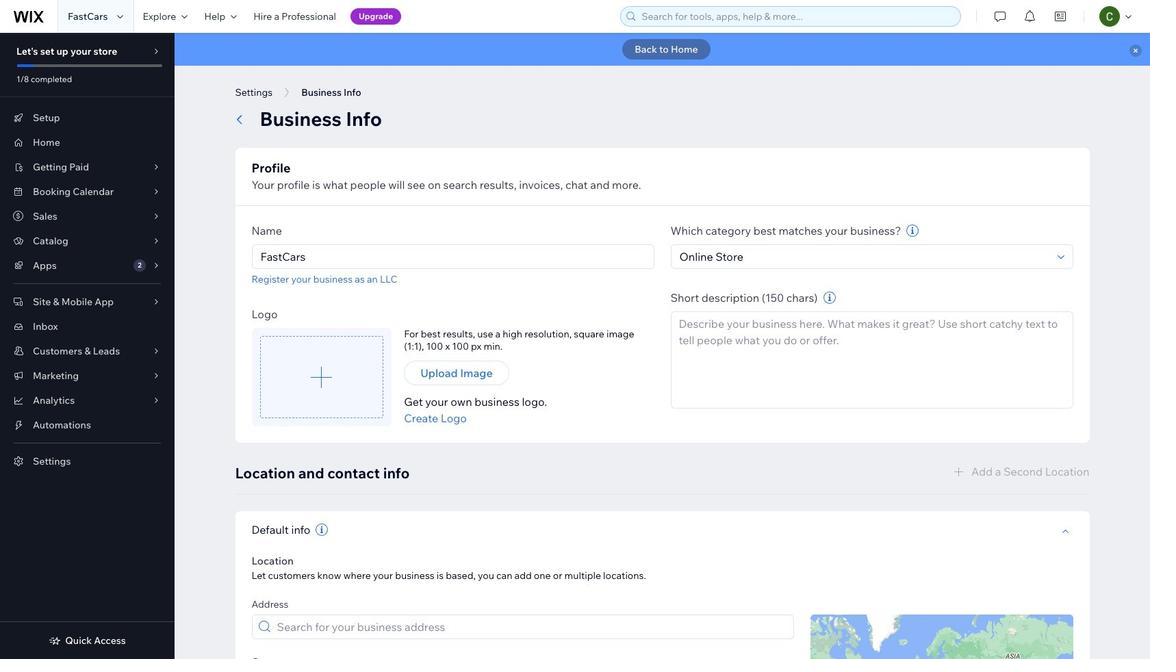 Task type: describe. For each thing, give the bounding box(es) containing it.
Search for tools, apps, help & more... field
[[638, 7, 957, 26]]

sidebar element
[[0, 33, 175, 660]]

map region
[[811, 615, 1074, 660]]

Enter your business or website type field
[[676, 245, 1054, 268]]

Describe your business here. What makes it great? Use short catchy text to tell people what you do or offer. text field
[[671, 312, 1074, 409]]



Task type: locate. For each thing, give the bounding box(es) containing it.
Search for your business address field
[[273, 616, 789, 639]]

alert
[[175, 33, 1151, 66]]

Type your business name (e.g., Amy's Shoes) field
[[257, 245, 650, 268]]



Task type: vqa. For each thing, say whether or not it's contained in the screenshot.
alert
yes



